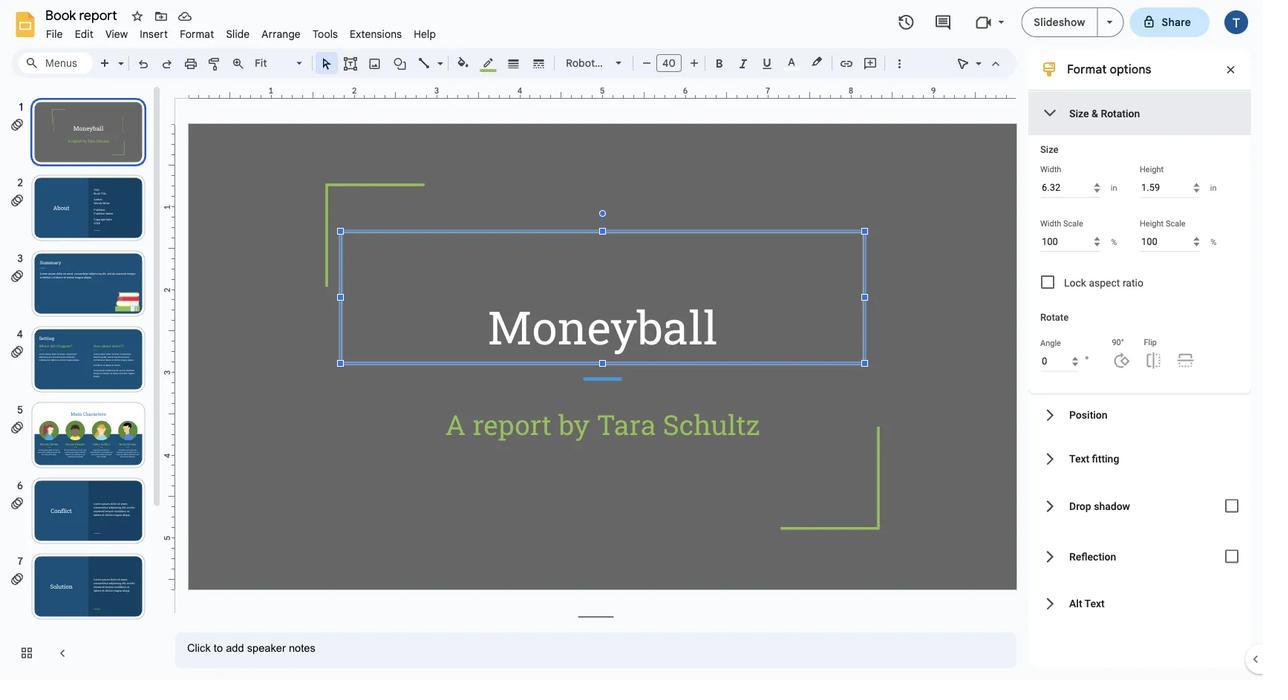Task type: locate. For each thing, give the bounding box(es) containing it.
share button
[[1130, 7, 1210, 37]]

slideshow
[[1034, 16, 1085, 29]]

Font size text field
[[657, 54, 681, 72]]

&
[[1092, 107, 1098, 119]]

size & rotation
[[1069, 107, 1140, 119]]

navigation inside format options application
[[0, 84, 163, 680]]

0 horizontal spatial format
[[180, 27, 214, 40]]

height for height
[[1140, 165, 1164, 174]]

text fitting
[[1069, 453, 1119, 465]]

scale for height scale
[[1166, 219, 1186, 228]]

1 horizontal spatial %
[[1211, 237, 1217, 247]]

1 height from the top
[[1140, 165, 1164, 174]]

size inside size & rotation tab
[[1069, 107, 1089, 119]]

width up width scale, measured in percents. value must be between 0.9 and 928297 text field
[[1040, 219, 1061, 228]]

share
[[1162, 16, 1191, 29]]

alt text tab
[[1029, 582, 1251, 626]]

text
[[1069, 453, 1089, 465], [1085, 598, 1105, 610]]

% for width scale
[[1111, 237, 1117, 247]]

format inside "format options" section
[[1067, 62, 1107, 76]]

Zoom text field
[[252, 53, 294, 74]]

file menu item
[[40, 25, 69, 43]]

format left slide menu item
[[180, 27, 214, 40]]

in
[[1111, 183, 1117, 193], [1210, 183, 1217, 193]]

2 height from the top
[[1140, 219, 1164, 228]]

menu bar
[[40, 19, 442, 44]]

0 vertical spatial format
[[180, 27, 214, 40]]

flip
[[1144, 338, 1157, 347]]

Font size field
[[656, 54, 688, 76]]

border dash option
[[531, 53, 548, 74]]

menu bar containing file
[[40, 19, 442, 44]]

width
[[1040, 165, 1061, 174], [1040, 219, 1061, 228]]

alt text
[[1069, 598, 1105, 610]]

in for height
[[1210, 183, 1217, 193]]

in right the height, measured in inches. value must be between 0.01 and 58712 text box
[[1210, 183, 1217, 193]]

width up width, measured in inches. value must be between 0.01 and 58712 text box
[[1040, 165, 1061, 174]]

0 horizontal spatial in
[[1111, 183, 1117, 193]]

border weight option
[[505, 53, 522, 74]]

height scale
[[1140, 219, 1186, 228]]

size up width, measured in inches. value must be between 0.01 and 58712 text box
[[1040, 144, 1059, 155]]

Zoom field
[[250, 53, 309, 74]]

width scale
[[1040, 219, 1083, 228]]

% up aspect
[[1111, 237, 1117, 247]]

text right alt
[[1085, 598, 1105, 610]]

scale up 'height scale, measured in percents. value must be between 0.9 and 3683759' text box
[[1166, 219, 1186, 228]]

height
[[1140, 165, 1164, 174], [1140, 219, 1164, 228]]

format
[[180, 27, 214, 40], [1067, 62, 1107, 76]]

Toggle reflection checkbox
[[1217, 542, 1247, 571]]

text left fitting
[[1069, 453, 1089, 465]]

Menus field
[[19, 53, 93, 74]]

height up 'height scale, measured in percents. value must be between 0.9 and 3683759' text box
[[1140, 219, 1164, 228]]

format for format
[[180, 27, 214, 40]]

edit menu item
[[69, 25, 99, 43]]

format inside format menu item
[[180, 27, 214, 40]]

2 scale from the left
[[1166, 219, 1186, 228]]

arrange menu item
[[256, 25, 307, 43]]

size left &
[[1069, 107, 1089, 119]]

highlight color image
[[809, 53, 825, 71]]

format left options
[[1067, 62, 1107, 76]]

menu bar banner
[[0, 0, 1263, 680]]

new slide with layout image
[[114, 53, 124, 59]]

Lock aspect ratio checkbox
[[1041, 276, 1055, 289]]

toggle shadow image
[[1217, 491, 1247, 521]]

0 horizontal spatial %
[[1111, 237, 1117, 247]]

0 vertical spatial height
[[1140, 165, 1164, 174]]

% right 'height scale, measured in percents. value must be between 0.9 and 3683759' text box
[[1211, 237, 1217, 247]]

insert
[[140, 27, 168, 40]]

1 vertical spatial text
[[1085, 598, 1105, 610]]

1 scale from the left
[[1063, 219, 1083, 228]]

1 in from the left
[[1111, 183, 1117, 193]]

extensions
[[350, 27, 402, 40]]

0 vertical spatial size
[[1069, 107, 1089, 119]]

1 horizontal spatial size
[[1069, 107, 1089, 119]]

1 vertical spatial size
[[1040, 144, 1059, 155]]

scale up width scale, measured in percents. value must be between 0.9 and 928297 text field
[[1063, 219, 1083, 228]]

insert menu item
[[134, 25, 174, 43]]

slide
[[226, 27, 250, 40]]

Rename text field
[[40, 6, 126, 24]]

scale
[[1063, 219, 1083, 228], [1166, 219, 1186, 228]]

1 width from the top
[[1040, 165, 1061, 174]]

2 width from the top
[[1040, 219, 1061, 228]]

%
[[1111, 237, 1117, 247], [1211, 237, 1217, 247]]

1 vertical spatial width
[[1040, 219, 1061, 228]]

2 in from the left
[[1210, 183, 1217, 193]]

1 horizontal spatial in
[[1210, 183, 1217, 193]]

slide menu item
[[220, 25, 256, 43]]

1 horizontal spatial scale
[[1166, 219, 1186, 228]]

help menu item
[[408, 25, 442, 43]]

help
[[414, 27, 436, 40]]

insert image image
[[366, 53, 384, 74]]

1 % from the left
[[1111, 237, 1117, 247]]

border color: #8bc34b, close to light green 1 image
[[480, 53, 497, 72]]

size for size
[[1040, 144, 1059, 155]]

height up the height, measured in inches. value must be between 0.01 and 58712 text box
[[1140, 165, 1164, 174]]

1 vertical spatial height
[[1140, 219, 1164, 228]]

navigation
[[0, 84, 163, 680]]

format options application
[[0, 0, 1263, 680]]

2 % from the left
[[1211, 237, 1217, 247]]

size
[[1069, 107, 1089, 119], [1040, 144, 1059, 155]]

size for size & rotation
[[1069, 107, 1089, 119]]

in right width, measured in inches. value must be between 0.01 and 58712 text box
[[1111, 183, 1117, 193]]

drop shadow
[[1069, 500, 1130, 512]]

roboto
[[566, 56, 601, 69]]

text fitting tab
[[1029, 437, 1251, 481]]

0 horizontal spatial scale
[[1063, 219, 1083, 228]]

Toggle shadow checkbox
[[1217, 491, 1247, 521]]

1 horizontal spatial format
[[1067, 62, 1107, 76]]

0 horizontal spatial size
[[1040, 144, 1059, 155]]

in for width
[[1111, 183, 1117, 193]]

0 vertical spatial width
[[1040, 165, 1061, 174]]

shadow
[[1094, 500, 1130, 512]]

°
[[1085, 354, 1089, 367]]

tools menu item
[[307, 25, 344, 43]]

1 vertical spatial format
[[1067, 62, 1107, 76]]



Task type: describe. For each thing, give the bounding box(es) containing it.
menu bar inside menu bar banner
[[40, 19, 442, 44]]

size & rotation tab
[[1029, 91, 1251, 135]]

toggle reflection image
[[1217, 542, 1247, 571]]

reflection
[[1069, 550, 1116, 563]]

file
[[46, 27, 63, 40]]

roboto slab
[[566, 56, 625, 69]]

format options
[[1067, 62, 1152, 76]]

mode and view toolbar
[[951, 48, 1008, 78]]

tools
[[313, 27, 338, 40]]

Angle, measured in degrees. Value must be between 0 and 360 text field
[[1040, 352, 1078, 372]]

drop
[[1069, 500, 1091, 512]]

position tab
[[1029, 393, 1251, 437]]

presentation options image
[[1107, 21, 1113, 24]]

% for height scale
[[1211, 237, 1217, 247]]

view
[[105, 27, 128, 40]]

font list. roboto slab selected. option
[[566, 53, 625, 74]]

Height Scale, measured in percents. Value must be between 0.9 and 3683759 text field
[[1140, 232, 1200, 252]]

lock
[[1064, 277, 1086, 289]]

format menu item
[[174, 25, 220, 43]]

lock aspect ratio
[[1064, 277, 1144, 289]]

position
[[1069, 409, 1108, 421]]

Height, measured in inches. Value must be between 0.01 and 58712 text field
[[1140, 178, 1200, 198]]

width for width scale
[[1040, 219, 1061, 228]]

options
[[1110, 62, 1152, 76]]

rotation
[[1101, 107, 1140, 119]]

format options section
[[1029, 48, 1251, 668]]

0 vertical spatial text
[[1069, 453, 1089, 465]]

scale for width scale
[[1063, 219, 1083, 228]]

shape image
[[392, 53, 409, 74]]

Width, measured in inches. Value must be between 0.01 and 58712 text field
[[1040, 178, 1100, 198]]

angle
[[1040, 339, 1061, 348]]

reflection tab
[[1029, 531, 1251, 582]]

aspect
[[1089, 277, 1120, 289]]

90°
[[1112, 338, 1124, 347]]

edit
[[75, 27, 93, 40]]

drop shadow tab
[[1029, 481, 1251, 531]]

height for height scale
[[1140, 219, 1164, 228]]

view menu item
[[99, 25, 134, 43]]

Star checkbox
[[127, 6, 148, 27]]

fitting
[[1092, 453, 1119, 465]]

slab
[[603, 56, 625, 69]]

ratio
[[1123, 277, 1144, 289]]

Width Scale, measured in percents. Value must be between 0.9 and 928297 text field
[[1040, 232, 1100, 252]]

fill color: transparent image
[[455, 53, 472, 72]]

rotate
[[1040, 312, 1069, 323]]

extensions menu item
[[344, 25, 408, 43]]

main toolbar
[[53, 0, 911, 656]]

format for format options
[[1067, 62, 1107, 76]]

slideshow button
[[1021, 7, 1098, 37]]

text color image
[[783, 53, 800, 71]]

arrange
[[262, 27, 301, 40]]

width for width
[[1040, 165, 1061, 174]]

alt
[[1069, 598, 1082, 610]]



Task type: vqa. For each thing, say whether or not it's contained in the screenshot.
Grid application
no



